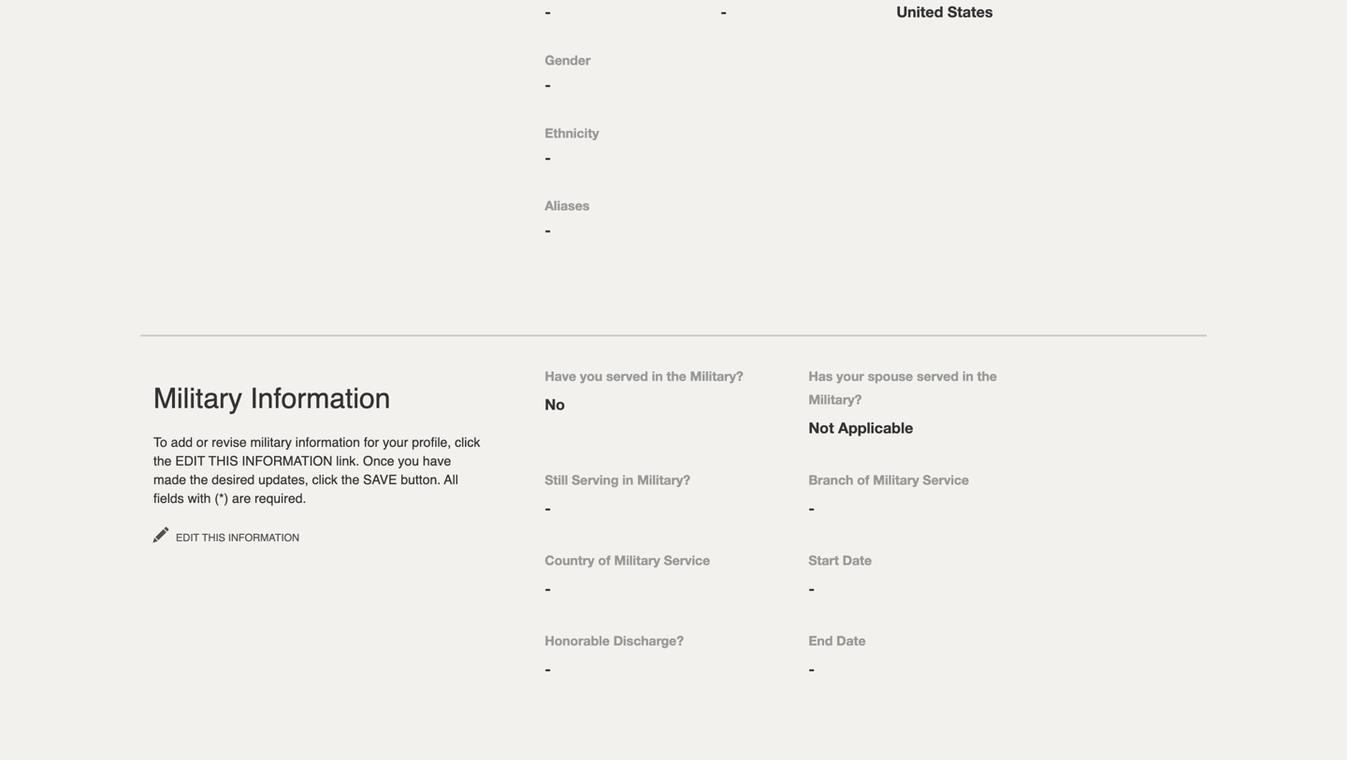 Task type: locate. For each thing, give the bounding box(es) containing it.
add
[[171, 435, 193, 450]]

has your spouse served in the military?
[[809, 369, 998, 408]]

your right for
[[383, 435, 408, 450]]

information
[[250, 383, 391, 415], [228, 533, 300, 544]]

1 vertical spatial military
[[873, 473, 920, 488]]

1 vertical spatial click
[[312, 473, 338, 488]]

click
[[455, 435, 480, 450], [312, 473, 338, 488]]

0 horizontal spatial of
[[598, 553, 611, 569]]

click down link.
[[312, 473, 338, 488]]

country of military service
[[545, 553, 710, 569]]

spouse
[[868, 369, 914, 384]]

1 horizontal spatial military
[[614, 553, 660, 569]]

0 vertical spatial your
[[837, 369, 865, 384]]

states
[[948, 3, 993, 21]]

1 vertical spatial date
[[837, 634, 866, 649]]

1 vertical spatial your
[[383, 435, 408, 450]]

date for start date
[[843, 553, 872, 569]]

information
[[295, 435, 360, 450]]

1 vertical spatial of
[[598, 553, 611, 569]]

of for country
[[598, 553, 611, 569]]

military?
[[690, 369, 744, 384], [809, 392, 862, 408], [637, 473, 691, 488]]

edit this information link
[[153, 527, 300, 546]]

start date
[[809, 553, 872, 569]]

of right branch in the bottom of the page
[[857, 473, 870, 488]]

desired
[[212, 473, 255, 488]]

1 horizontal spatial service
[[923, 473, 970, 488]]

1 horizontal spatial of
[[857, 473, 870, 488]]

to
[[153, 435, 167, 450]]

military
[[153, 383, 242, 415], [873, 473, 920, 488], [614, 553, 660, 569]]

required.
[[255, 491, 306, 506]]

start
[[809, 553, 839, 569]]

0 horizontal spatial served
[[606, 369, 648, 384]]

information
[[242, 454, 333, 469]]

branch
[[809, 473, 854, 488]]

military right country
[[614, 553, 660, 569]]

united
[[897, 3, 944, 21]]

no
[[545, 396, 565, 414]]

military for branch of military service
[[873, 473, 920, 488]]

0 vertical spatial you
[[580, 369, 603, 384]]

0 horizontal spatial you
[[398, 454, 419, 469]]

gender
[[545, 52, 591, 68]]

1 horizontal spatial your
[[837, 369, 865, 384]]

united states
[[897, 3, 993, 21]]

edit this information
[[173, 533, 300, 544]]

your inside to add or revise military information for your profile, click the edit this information link. once you have made the desired updates, click the save button. all fields with (*) are required.
[[383, 435, 408, 450]]

served right spouse
[[917, 369, 959, 384]]

0 horizontal spatial your
[[383, 435, 408, 450]]

revise
[[212, 435, 247, 450]]

0 vertical spatial date
[[843, 553, 872, 569]]

served right "have"
[[606, 369, 648, 384]]

0 vertical spatial military
[[153, 383, 242, 415]]

end date
[[809, 634, 866, 649]]

discharge?
[[614, 634, 684, 649]]

of
[[857, 473, 870, 488], [598, 553, 611, 569]]

service
[[923, 473, 970, 488], [664, 553, 710, 569]]

information down required.
[[228, 533, 300, 544]]

in
[[652, 369, 663, 384], [963, 369, 974, 384], [623, 473, 634, 488]]

0 vertical spatial service
[[923, 473, 970, 488]]

2 vertical spatial military
[[614, 553, 660, 569]]

your right the has
[[837, 369, 865, 384]]

1 vertical spatial you
[[398, 454, 419, 469]]

1 horizontal spatial you
[[580, 369, 603, 384]]

military up or
[[153, 383, 242, 415]]

1 vertical spatial military?
[[809, 392, 862, 408]]

date right start
[[843, 553, 872, 569]]

of right country
[[598, 553, 611, 569]]

0 vertical spatial of
[[857, 473, 870, 488]]

you
[[580, 369, 603, 384], [398, 454, 419, 469]]

the inside has your spouse served in the military?
[[978, 369, 998, 384]]

branch of military service
[[809, 473, 970, 488]]

-
[[545, 3, 551, 21], [721, 3, 727, 21], [545, 76, 551, 94], [545, 149, 551, 166], [545, 221, 551, 239], [545, 500, 551, 518], [809, 500, 815, 518], [545, 580, 551, 598], [809, 580, 815, 598], [545, 661, 551, 679], [809, 661, 815, 679]]

2 vertical spatial military?
[[637, 473, 691, 488]]

date
[[843, 553, 872, 569], [837, 634, 866, 649]]

date right end
[[837, 634, 866, 649]]

military down applicable on the right of page
[[873, 473, 920, 488]]

the
[[667, 369, 687, 384], [978, 369, 998, 384], [153, 454, 172, 469], [190, 473, 208, 488], [341, 473, 360, 488]]

0 horizontal spatial service
[[664, 553, 710, 569]]

you up button. on the left of page
[[398, 454, 419, 469]]

still
[[545, 473, 568, 488]]

all
[[444, 473, 458, 488]]

1 vertical spatial information
[[228, 533, 300, 544]]

served
[[606, 369, 648, 384], [917, 369, 959, 384]]

updates,
[[258, 473, 309, 488]]

button.
[[401, 473, 441, 488]]

2 horizontal spatial in
[[963, 369, 974, 384]]

service for country of military service
[[664, 553, 710, 569]]

have
[[423, 454, 451, 469]]

(*)
[[215, 491, 228, 506]]

information up information
[[250, 383, 391, 415]]

0 vertical spatial click
[[455, 435, 480, 450]]

0 horizontal spatial click
[[312, 473, 338, 488]]

click right profile,
[[455, 435, 480, 450]]

2 horizontal spatial military
[[873, 473, 920, 488]]

your
[[837, 369, 865, 384], [383, 435, 408, 450]]

you inside to add or revise military information for your profile, click the edit this information link. once you have made the desired updates, click the save button. all fields with (*) are required.
[[398, 454, 419, 469]]

edit
[[176, 533, 199, 544]]

military for country of military service
[[614, 553, 660, 569]]

1 vertical spatial service
[[664, 553, 710, 569]]

1 horizontal spatial click
[[455, 435, 480, 450]]

you right "have"
[[580, 369, 603, 384]]

information inside edit this information link
[[228, 533, 300, 544]]

1 horizontal spatial served
[[917, 369, 959, 384]]

once
[[363, 454, 395, 469]]

edit
[[175, 454, 205, 469]]

2 served from the left
[[917, 369, 959, 384]]



Task type: describe. For each thing, give the bounding box(es) containing it.
date for end date
[[837, 634, 866, 649]]

0 vertical spatial military?
[[690, 369, 744, 384]]

aliases
[[545, 198, 590, 214]]

have you served in the military?
[[545, 369, 744, 384]]

country
[[545, 553, 595, 569]]

still serving in military?
[[545, 473, 691, 488]]

military
[[250, 435, 292, 450]]

honorable
[[545, 634, 610, 649]]

for
[[364, 435, 379, 450]]

or
[[196, 435, 208, 450]]

1 horizontal spatial in
[[652, 369, 663, 384]]

made
[[153, 473, 186, 488]]

save
[[363, 473, 397, 488]]

0 vertical spatial information
[[250, 383, 391, 415]]

applicable
[[839, 419, 914, 437]]

end
[[809, 634, 833, 649]]

not applicable
[[809, 419, 914, 437]]

military? inside has your spouse served in the military?
[[809, 392, 862, 408]]

profile,
[[412, 435, 451, 450]]

pencil image
[[153, 528, 173, 543]]

not
[[809, 419, 834, 437]]

in inside has your spouse served in the military?
[[963, 369, 974, 384]]

honorable discharge?
[[545, 634, 684, 649]]

ethnicity
[[545, 125, 599, 141]]

link.
[[336, 454, 360, 469]]

this
[[208, 454, 238, 469]]

0 horizontal spatial in
[[623, 473, 634, 488]]

fields
[[153, 491, 184, 506]]

to add or revise military information for your profile, click the edit this information link. once you have made the desired updates, click the save button. all fields with (*) are required.
[[153, 435, 480, 506]]

are
[[232, 491, 251, 506]]

gender - ethnicity - aliases -
[[545, 52, 599, 239]]

military information
[[153, 383, 391, 415]]

service for branch of military service
[[923, 473, 970, 488]]

1 served from the left
[[606, 369, 648, 384]]

with
[[188, 491, 211, 506]]

have
[[545, 369, 577, 384]]

has
[[809, 369, 833, 384]]

served inside has your spouse served in the military?
[[917, 369, 959, 384]]

0 horizontal spatial military
[[153, 383, 242, 415]]

your inside has your spouse served in the military?
[[837, 369, 865, 384]]

serving
[[572, 473, 619, 488]]

this
[[202, 533, 225, 544]]

of for branch
[[857, 473, 870, 488]]



Task type: vqa. For each thing, say whether or not it's contained in the screenshot.


